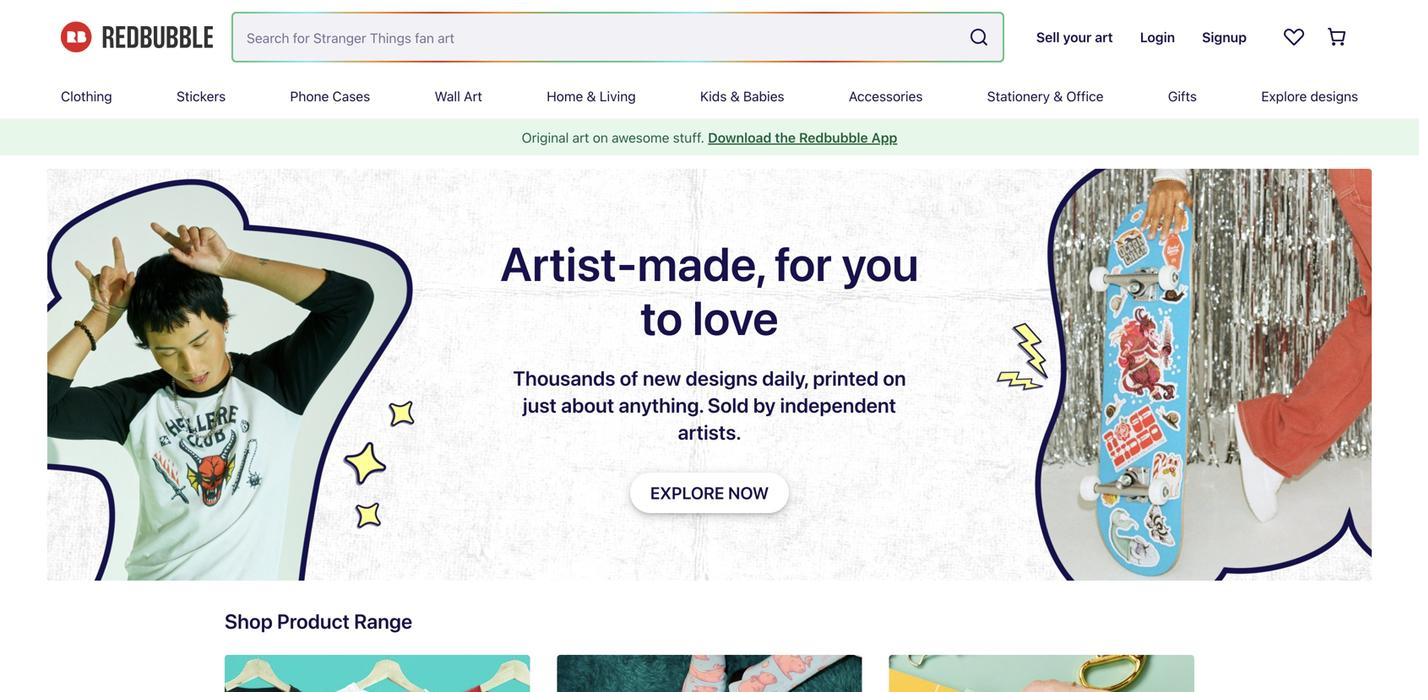 Task type: locate. For each thing, give the bounding box(es) containing it.
on inside "thousands of new designs daily, printed on just about anything. sold by independent artists."
[[883, 367, 906, 390]]

1 horizontal spatial on
[[883, 367, 906, 390]]

kids & babies link
[[700, 74, 785, 118]]

sold
[[708, 394, 749, 417]]

range
[[354, 610, 412, 634]]

the
[[775, 130, 796, 146]]

0 horizontal spatial on
[[593, 130, 608, 146]]

& for stationery
[[1054, 88, 1063, 104]]

explore designs link
[[1262, 74, 1358, 118]]

kids
[[700, 88, 727, 104]]

living
[[600, 88, 636, 104]]

accessories link
[[849, 74, 923, 118]]

love
[[693, 290, 779, 346]]

thousands
[[513, 367, 615, 390]]

& left living
[[587, 88, 596, 104]]

gifts link
[[1168, 74, 1197, 118]]

on right art
[[593, 130, 608, 146]]

designs right explore
[[1311, 88, 1358, 104]]

0 vertical spatial designs
[[1311, 88, 1358, 104]]

& inside home & living "link"
[[587, 88, 596, 104]]

menu bar
[[61, 74, 1358, 118]]

&
[[587, 88, 596, 104], [730, 88, 740, 104], [1054, 88, 1063, 104]]

& inside kids & babies link
[[730, 88, 740, 104]]

to
[[641, 290, 683, 346]]

1 & from the left
[[587, 88, 596, 104]]

artist-made, for you to love
[[500, 236, 919, 346]]

on
[[593, 130, 608, 146], [883, 367, 906, 390]]

of
[[620, 367, 638, 390]]

shop
[[225, 610, 273, 634]]

& left office
[[1054, 88, 1063, 104]]

download
[[708, 130, 772, 146]]

on right printed
[[883, 367, 906, 390]]

& right kids
[[730, 88, 740, 104]]

1 horizontal spatial &
[[730, 88, 740, 104]]

1 horizontal spatial designs
[[1311, 88, 1358, 104]]

None field
[[233, 14, 1003, 61]]

by
[[753, 394, 776, 417]]

download the redbubble app link
[[708, 130, 898, 146]]

wall art
[[435, 88, 482, 104]]

designs up sold
[[686, 367, 758, 390]]

explore
[[1262, 88, 1307, 104]]

home
[[547, 88, 583, 104]]

about
[[561, 394, 614, 417]]

shop deals image
[[557, 656, 862, 693]]

just
[[523, 394, 557, 417]]

thousands of new designs daily, printed on just about anything. sold by independent artists.
[[513, 367, 906, 444]]

app
[[872, 130, 898, 146]]

2 horizontal spatial &
[[1054, 88, 1063, 104]]

art
[[572, 130, 589, 146]]

1 vertical spatial on
[[883, 367, 906, 390]]

& inside stationery & office link
[[1054, 88, 1063, 104]]

designs
[[1311, 88, 1358, 104], [686, 367, 758, 390]]

3 & from the left
[[1054, 88, 1063, 104]]

phone cases link
[[290, 74, 370, 118]]

shop product range
[[225, 610, 412, 634]]

original art on awesome stuff. download the redbubble app
[[522, 130, 898, 146]]

2 & from the left
[[730, 88, 740, 104]]

gifts
[[1168, 88, 1197, 104]]

stickers link
[[177, 74, 226, 118]]

phone
[[290, 88, 329, 104]]

accessories
[[849, 88, 923, 104]]

1 vertical spatial designs
[[686, 367, 758, 390]]

designs inside "thousands of new designs daily, printed on just about anything. sold by independent artists."
[[686, 367, 758, 390]]

0 horizontal spatial &
[[587, 88, 596, 104]]

0 horizontal spatial designs
[[686, 367, 758, 390]]

stationery & office
[[987, 88, 1104, 104]]



Task type: vqa. For each thing, say whether or not it's contained in the screenshot.
Home & Living
yes



Task type: describe. For each thing, give the bounding box(es) containing it.
cases
[[333, 88, 370, 104]]

& for home
[[587, 88, 596, 104]]

anything.
[[619, 394, 703, 417]]

independent
[[780, 394, 896, 417]]

explore designs
[[1262, 88, 1358, 104]]

redbubble
[[799, 130, 868, 146]]

& for kids
[[730, 88, 740, 104]]

you
[[842, 236, 919, 291]]

shop stickers image
[[889, 656, 1195, 693]]

clothing
[[61, 88, 112, 104]]

stationery & office link
[[987, 74, 1104, 118]]

Search term search field
[[233, 14, 962, 61]]

redbubble logo image
[[61, 22, 213, 53]]

original
[[522, 130, 569, 146]]

awesome
[[612, 130, 670, 146]]

printed
[[813, 367, 879, 390]]

phone cases
[[290, 88, 370, 104]]

daily,
[[762, 367, 809, 390]]

product
[[277, 610, 350, 634]]

kids & babies
[[700, 88, 785, 104]]

office
[[1067, 88, 1104, 104]]

art
[[464, 88, 482, 104]]

for
[[775, 236, 832, 291]]

stuff.
[[673, 130, 705, 146]]

artists.
[[678, 421, 741, 444]]

menu bar containing clothing
[[61, 74, 1358, 118]]

artist-
[[500, 236, 638, 291]]

babies
[[743, 88, 785, 104]]

home & living link
[[547, 74, 636, 118]]

new
[[643, 367, 681, 390]]

wall
[[435, 88, 460, 104]]

home & living
[[547, 88, 636, 104]]

stationery
[[987, 88, 1050, 104]]

clothing link
[[61, 74, 112, 118]]

shop t-shirts image
[[225, 656, 530, 693]]

wall art link
[[435, 74, 482, 118]]

stickers
[[177, 88, 226, 104]]

made,
[[638, 236, 765, 291]]

0 vertical spatial on
[[593, 130, 608, 146]]



